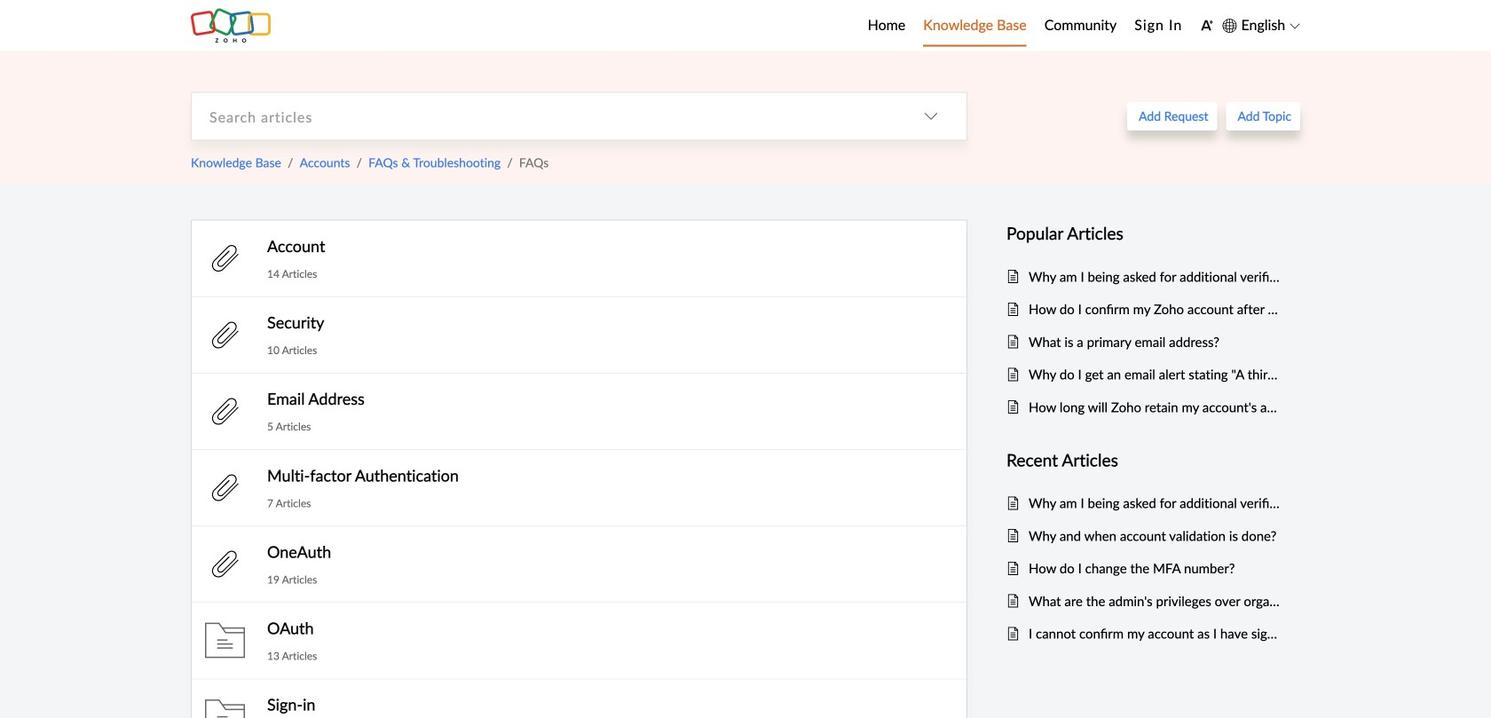 Task type: vqa. For each thing, say whether or not it's contained in the screenshot.
Reader view icon
no



Task type: describe. For each thing, give the bounding box(es) containing it.
user preference element
[[1201, 12, 1214, 39]]

choose category image
[[924, 109, 939, 124]]

choose languages element
[[1223, 13, 1301, 36]]

2 heading from the top
[[1007, 447, 1283, 474]]

choose category element
[[896, 93, 967, 140]]



Task type: locate. For each thing, give the bounding box(es) containing it.
1 heading from the top
[[1007, 220, 1283, 247]]

1 vertical spatial heading
[[1007, 447, 1283, 474]]

Search articles field
[[192, 93, 896, 140]]

heading
[[1007, 220, 1283, 247], [1007, 447, 1283, 474]]

user preference image
[[1201, 19, 1214, 32]]

0 vertical spatial heading
[[1007, 220, 1283, 247]]



